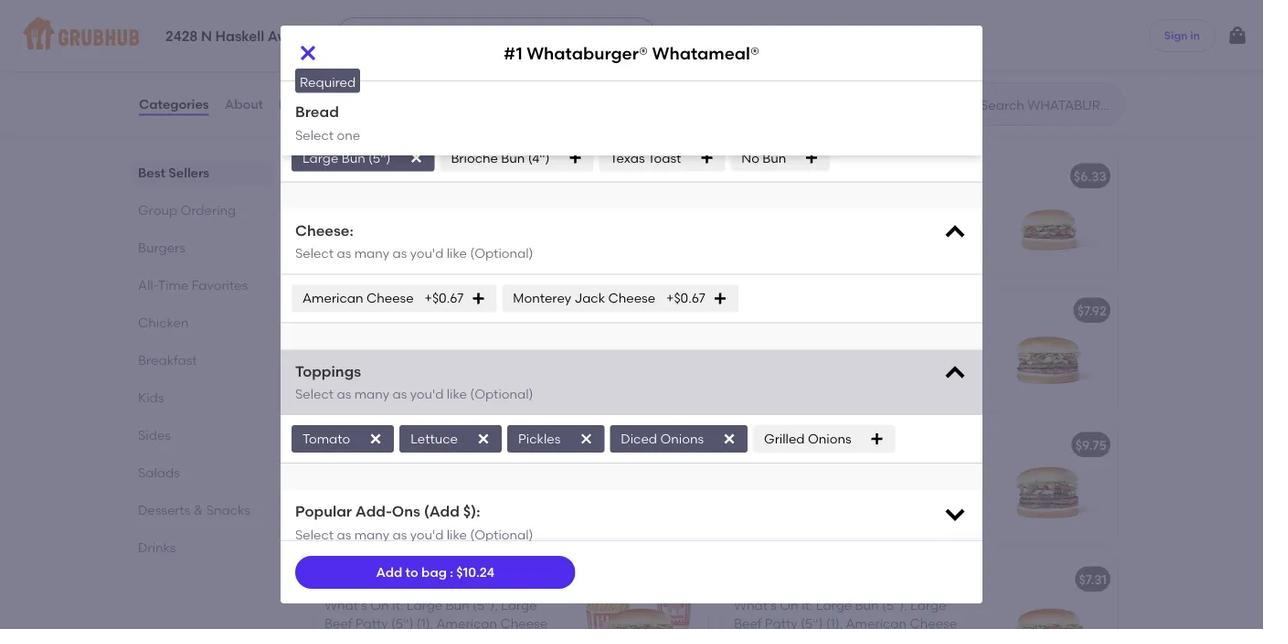 Task type: locate. For each thing, give the bounding box(es) containing it.
2 bread from the top
[[295, 103, 339, 121]]

(3), down #3 triple meat whataburger®
[[826, 482, 846, 497]]

many inside cheese: select as many as you'd like (optional)
[[354, 246, 390, 261]]

1 vertical spatial burgers
[[138, 240, 185, 255]]

#1 whataburger® whatameal® image
[[572, 156, 709, 275]]

you'd inside cheese: select as many as you'd like (optional)
[[410, 246, 444, 261]]

beef for #3 triple meat whataburger®
[[734, 482, 762, 497]]

3 many from the top
[[354, 527, 390, 542]]

(2), for #2 double meat whataburger® whatameal®
[[417, 351, 436, 366]]

mustard inside what's on it: double meat whataburger® (10), tomato, lettuce, pickles, diced onions, mustard (4oz), mayonnaise (4oz), ketchup (4oz)
[[872, 31, 923, 47]]

svg image up "$):"
[[476, 432, 491, 446]]

group ordering tab
[[138, 200, 266, 219]]

1 vertical spatial best
[[138, 165, 165, 180]]

1 horizontal spatial #2
[[734, 303, 751, 318]]

1 bread select one from the top
[[295, 81, 360, 120]]

burgers up large bun (5")
[[310, 113, 384, 136]]

svg image right ave.
[[297, 42, 319, 64]]

all-time favorites tab
[[138, 275, 266, 294]]

select down reviews
[[295, 127, 334, 143]]

cheese
[[367, 290, 414, 306], [609, 290, 656, 306], [421, 572, 468, 587]]

best
[[336, 150, 359, 163], [138, 165, 165, 180], [336, 284, 359, 297]]

#3
[[325, 437, 341, 453], [734, 437, 751, 453]]

(optional) down "$):"
[[470, 527, 534, 542]]

3 + from the top
[[693, 437, 701, 453]]

best down cheese:
[[336, 284, 359, 297]]

1 onions, from the left
[[325, 31, 371, 47]]

desserts & snacks
[[138, 502, 251, 518]]

2 horizontal spatial #1
[[734, 168, 749, 184]]

like inside cheese: select as many as you'd like (optional)
[[447, 246, 467, 261]]

seller for double
[[362, 284, 392, 297]]

categories button
[[138, 71, 210, 137]]

+ for $11.94
[[693, 303, 701, 318]]

1 vertical spatial (10),
[[828, 12, 853, 28]]

2 vertical spatial +
[[693, 437, 701, 453]]

lettuce up grilled
[[734, 366, 782, 381]]

1 you'd from the top
[[410, 246, 444, 261]]

(optional) for cheese:
[[470, 246, 534, 261]]

(5") down #3 triple meat whataburger®
[[801, 482, 823, 497]]

0 horizontal spatial #3
[[325, 437, 341, 453]]

1 vertical spatial $10.24
[[457, 565, 495, 580]]

(regular) for #1 whataburger®
[[734, 268, 791, 284]]

cheese right american
[[367, 290, 414, 306]]

svg image right "grilled onions"
[[870, 432, 885, 446]]

salads tab
[[138, 463, 266, 482]]

1 (3), from the left
[[417, 482, 436, 497]]

what's on it: large bun (5"), large beef patty (5") (2), tomato (regular), lettuce (regular), pickles (regular), diced onions (regular), mustard (regular) down #2 double meat whataburger®
[[734, 329, 960, 418]]

pickles, inside what's on it: double meat whataburger® (10), tomato, lettuce, pickles, diced onions, mustard (4oz), mayonnaise (4oz), ketchup (4oz)
[[734, 31, 780, 47]]

1 vertical spatial one
[[337, 127, 360, 143]]

tomato,
[[325, 12, 376, 28], [856, 12, 907, 28]]

(optional) inside cheese: select as many as you'd like (optional)
[[470, 246, 534, 261]]

(optional)
[[470, 246, 534, 261], [470, 386, 534, 402], [470, 527, 534, 542]]

0 vertical spatial burgers
[[310, 113, 384, 136]]

cheese right to
[[421, 572, 468, 587]]

(4oz),
[[429, 31, 462, 47], [927, 31, 960, 47], [325, 50, 358, 65], [812, 50, 845, 65]]

+ for $10.24
[[693, 168, 701, 184]]

mustard
[[375, 31, 426, 47], [872, 31, 923, 47], [884, 250, 935, 265], [884, 384, 935, 400], [474, 388, 525, 403], [474, 519, 525, 534], [884, 519, 935, 534]]

onions inside what's on it: large bun (5"), large beef patty (5") (1), tomato (regular), lettuce (regular), pickles (regular), diced onions (regular), mustard (regular)
[[774, 250, 817, 265]]

svg image
[[1227, 25, 1249, 47], [568, 150, 583, 165], [943, 220, 968, 245], [471, 291, 486, 306], [713, 291, 728, 306], [943, 361, 968, 386], [369, 432, 383, 446], [579, 432, 594, 446], [722, 432, 737, 446]]

1 like from the top
[[447, 246, 467, 261]]

like inside popular add-ons (add $): select as many as you'd like (optional)
[[447, 527, 467, 542]]

0 horizontal spatial #1
[[325, 172, 339, 187]]

popular add-ons (add $): select as many as you'd like (optional)
[[295, 503, 534, 542]]

1 horizontal spatial tomato,
[[856, 12, 907, 28]]

1 vertical spatial &
[[408, 572, 418, 587]]

tomato for #3 triple meat whataburger®
[[849, 482, 897, 497]]

onions
[[774, 250, 817, 265], [774, 384, 817, 400], [364, 388, 408, 403], [661, 431, 704, 447], [808, 431, 852, 447], [364, 519, 408, 534], [774, 519, 817, 534]]

1 vertical spatial bread
[[295, 103, 339, 121]]

(5"),
[[882, 194, 908, 210], [882, 329, 908, 344], [473, 332, 498, 348], [473, 463, 498, 479], [882, 463, 908, 479]]

bread down ave.
[[295, 81, 339, 98]]

2 like from the top
[[447, 386, 467, 402]]

lettuce left "ons"
[[325, 500, 372, 516]]

2 vertical spatial like
[[447, 527, 467, 542]]

#3 up popular
[[325, 437, 341, 453]]

what's for #3 triple meat whataburger®
[[734, 463, 777, 479]]

0 horizontal spatial (3),
[[417, 482, 436, 497]]

(regular) for #3 triple meat whataburger®
[[734, 537, 791, 553]]

bread
[[295, 81, 339, 98], [295, 103, 339, 121]]

1 vertical spatial seller
[[362, 284, 392, 297]]

3 like from the top
[[447, 527, 467, 542]]

1 horizontal spatial what's on it: large bun (5"), large beef patty (5") (2), tomato (regular), lettuce (regular), pickles (regular), diced onions (regular), mustard (regular)
[[734, 329, 960, 418]]

on inside what's on it: large bun (5"), large beef patty (5") (1), tomato (regular), lettuce (regular), pickles (regular), diced onions (regular), mustard (regular)
[[780, 194, 799, 210]]

tomato, inside the what's on it: whataburger® (10), tomato, lettuce, pickles, diced onions, mustard (4oz), mayonnaise (4oz), ketchup (4oz)
[[325, 12, 376, 28]]

1 what's on it: large bun (5"), large beef patty (5") (3), tomato (regular), lettuce (regular), pickles (regular), diced onions (regular), mustard (regular) from the left
[[325, 463, 550, 553]]

(5") up "ons"
[[391, 482, 414, 497]]

select down 'toppings'
[[295, 386, 334, 402]]

1 horizontal spatial double
[[754, 303, 799, 318]]

0 horizontal spatial (10),
[[501, 0, 526, 9]]

meat inside what's on it: double meat whataburger® (10), tomato, lettuce, pickles, diced onions, mustard (4oz), mayonnaise (4oz), ketchup (4oz)
[[864, 0, 896, 9]]

1 (4oz) from the left
[[416, 50, 446, 65]]

(regular) inside what's on it: large bun (5"), large beef patty (5") (1), tomato (regular), lettuce (regular), pickles (regular), diced onions (regular), mustard (regular)
[[734, 268, 791, 284]]

1 vertical spatial many
[[354, 386, 390, 402]]

(5"), for #2 double meat whataburger® whatameal®
[[473, 332, 498, 348]]

1 + from the top
[[693, 168, 701, 184]]

haskell
[[215, 28, 264, 45]]

(5"), for #3 triple meat whataburger® whatameal®
[[473, 463, 498, 479]]

best for #2
[[336, 284, 359, 297]]

what's on it: large bun (5"), large beef patty (5") (2), tomato (regular), lettuce (regular), pickles (regular), diced onions (regular), mustard (regular) for #2 double meat whataburger®
[[734, 329, 960, 418]]

1 horizontal spatial (10),
[[828, 12, 853, 28]]

1 horizontal spatial (4oz)
[[904, 50, 933, 65]]

1 ketchup from the left
[[361, 50, 413, 65]]

like
[[447, 246, 467, 261], [447, 386, 467, 402], [447, 527, 467, 542]]

like up "#3 triple meat whataburger® whatameal®"
[[447, 386, 467, 402]]

onions, inside what's on it: double meat whataburger® (10), tomato, lettuce, pickles, diced onions, mustard (4oz), mayonnaise (4oz), ketchup (4oz)
[[822, 31, 869, 47]]

3 select from the top
[[295, 246, 334, 261]]

(5")
[[369, 150, 391, 165], [801, 213, 823, 228], [801, 347, 823, 363], [391, 351, 414, 366], [391, 482, 414, 497], [801, 482, 823, 497]]

svg image up #1 whataburger®
[[805, 150, 820, 165]]

lettuce down grilled
[[734, 500, 782, 516]]

ketchup
[[361, 50, 413, 65], [848, 50, 900, 65]]

+ for $13.90
[[693, 437, 701, 453]]

(optional) up monterey
[[470, 246, 534, 261]]

(3), for #3 triple meat whataburger®
[[826, 482, 846, 497]]

best seller down cheese: select as many as you'd like (optional)
[[336, 284, 392, 297]]

pickles
[[848, 231, 891, 247], [848, 366, 891, 381], [438, 369, 481, 385], [518, 431, 561, 447], [438, 500, 481, 516], [848, 500, 891, 516]]

2 (3), from the left
[[826, 482, 846, 497]]

(regular),
[[897, 213, 957, 228], [785, 231, 845, 247], [894, 231, 954, 247], [820, 250, 881, 265], [899, 347, 960, 363], [490, 351, 550, 366], [785, 366, 845, 381], [894, 366, 954, 381], [375, 369, 435, 385], [484, 369, 544, 385], [820, 384, 881, 400], [411, 388, 471, 403], [490, 482, 550, 497], [900, 482, 960, 497], [375, 500, 435, 516], [484, 500, 544, 516], [785, 500, 845, 516], [894, 500, 954, 516], [411, 519, 471, 534], [820, 519, 881, 534]]

1 horizontal spatial onions,
[[822, 31, 869, 47]]

in
[[1191, 29, 1201, 42]]

seller for whataburger®
[[362, 150, 392, 163]]

sign in
[[1165, 29, 1201, 42]]

(5") down american cheese
[[391, 351, 414, 366]]

(5") left (1),
[[801, 213, 823, 228]]

1 horizontal spatial +$0.67
[[667, 290, 706, 306]]

tomato inside what's on it: large bun (5"), large beef patty (5") (1), tomato (regular), lettuce (regular), pickles (regular), diced onions (regular), mustard (regular)
[[846, 213, 894, 228]]

select
[[295, 105, 334, 120], [295, 127, 334, 143], [295, 246, 334, 261], [295, 386, 334, 402], [295, 527, 334, 542]]

#2 double meat whataburger® image
[[981, 290, 1118, 409]]

1 vertical spatial best seller
[[336, 284, 392, 297]]

lettuce for #1 whataburger®
[[734, 231, 782, 247]]

1 horizontal spatial what's on it: large bun (5"), large beef patty (5") (3), tomato (regular), lettuce (regular), pickles (regular), diced onions (regular), mustard (regular)
[[734, 463, 960, 553]]

best inside tab
[[138, 165, 165, 180]]

patty down #1 whataburger®
[[765, 213, 798, 228]]

kids
[[138, 390, 164, 405]]

0 horizontal spatial what's on it: large bun (5"), large beef patty (5") (2), tomato (regular), lettuce (regular), pickles (regular), diced onions (regular), mustard (regular)
[[325, 332, 550, 422]]

1 horizontal spatial mayonnaise
[[734, 50, 809, 65]]

as down popular
[[337, 527, 351, 542]]

2 ketchup from the left
[[848, 50, 900, 65]]

2 select from the top
[[295, 127, 334, 143]]

$10.24 down the toast
[[655, 168, 693, 184]]

seller
[[362, 150, 392, 163], [362, 284, 392, 297]]

what's for #1 whataburger®
[[734, 194, 777, 210]]

tomato right (1),
[[846, 213, 894, 228]]

bread select one
[[295, 81, 360, 120], [295, 103, 360, 143]]

like inside toppings select as many as you'd like (optional)
[[447, 386, 467, 402]]

onions for #1 whataburger®
[[774, 250, 817, 265]]

$13.90
[[655, 437, 693, 453]]

it: for #3 triple meat whataburger® whatameal®
[[392, 463, 404, 479]]

tomato down 'toppings'
[[303, 431, 350, 447]]

1 vertical spatial mayonnaise
[[734, 50, 809, 65]]

0 horizontal spatial mayonnaise
[[465, 31, 540, 47]]

2 onions, from the left
[[822, 31, 869, 47]]

1 best seller from the top
[[336, 150, 392, 163]]

select down popular
[[295, 527, 334, 542]]

lettuce inside what's on it: large bun (5"), large beef patty (5") (1), tomato (regular), lettuce (regular), pickles (regular), diced onions (regular), mustard (regular)
[[734, 231, 782, 247]]

pickles for #2 double meat whataburger® whatameal®
[[438, 369, 481, 385]]

2 best seller from the top
[[336, 284, 392, 297]]

1 horizontal spatial triple
[[754, 437, 789, 453]]

#2 right $11.94 +
[[734, 303, 751, 318]]

whataburger® inside the what's on it: whataburger® (10), tomato, lettuce, pickles, diced onions, mustard (4oz), mayonnaise (4oz), ketchup (4oz)
[[407, 0, 498, 9]]

tomato for #1 whataburger®
[[846, 213, 894, 228]]

1 horizontal spatial lettuce,
[[910, 12, 961, 28]]

drinks tab
[[138, 538, 266, 557]]

pickles for #3 triple meat whataburger® whatameal®
[[438, 500, 481, 516]]

lettuce down #1 whataburger®
[[734, 231, 782, 247]]

patty down american cheese
[[356, 351, 388, 366]]

tomato down #2 double meat whataburger® whatameal®
[[439, 351, 487, 366]]

what's on it: large bun (5"), large beef patty (5") (2), tomato (regular), lettuce (regular), pickles (regular), diced onions (regular), mustard (regular) down #2 double meat whataburger® whatameal®
[[325, 332, 550, 422]]

1 horizontal spatial $10.24
[[655, 168, 693, 184]]

on inside what's on it: double meat whataburger® (10), tomato, lettuce, pickles, diced onions, mustard (4oz), mayonnaise (4oz), ketchup (4oz)
[[780, 0, 799, 9]]

1 lettuce, from the left
[[379, 12, 429, 28]]

one up large bun (5")
[[337, 127, 360, 143]]

double inside what's on it: double meat whataburger® (10), tomato, lettuce, pickles, diced onions, mustard (4oz), mayonnaise (4oz), ketchup (4oz)
[[816, 0, 861, 9]]

triple for #3 triple meat whataburger® whatameal®
[[344, 437, 379, 453]]

lettuce for #3 triple meat whataburger®
[[734, 500, 782, 516]]

tomato up "$):"
[[439, 482, 487, 497]]

2 horizontal spatial cheese
[[609, 290, 656, 306]]

$7.92
[[1078, 303, 1107, 318]]

lettuce,
[[379, 12, 429, 28], [910, 12, 961, 28]]

what's inside what's on it: double meat whataburger® (10), tomato, lettuce, pickles, diced onions, mustard (4oz), mayonnaise (4oz), ketchup (4oz)
[[734, 0, 777, 9]]

0 horizontal spatial onions,
[[325, 31, 371, 47]]

patty up the add-
[[356, 482, 388, 497]]

svg image
[[297, 42, 319, 64], [409, 150, 424, 165], [700, 150, 714, 165], [805, 150, 820, 165], [476, 432, 491, 446], [870, 432, 885, 446], [943, 501, 968, 527]]

#1
[[504, 43, 523, 63], [734, 168, 749, 184], [325, 172, 339, 187]]

popular
[[295, 503, 352, 520]]

(4")
[[528, 150, 550, 165]]

2 you'd from the top
[[410, 386, 444, 402]]

reviews
[[279, 96, 330, 112]]

1 select from the top
[[295, 105, 334, 120]]

(4oz) inside what's on it: double meat whataburger® (10), tomato, lettuce, pickles, diced onions, mustard (4oz), mayonnaise (4oz), ketchup (4oz)
[[904, 50, 933, 65]]

(5"), inside what's on it: large bun (5"), large beef patty (5") (1), tomato (regular), lettuce (regular), pickles (regular), diced onions (regular), mustard (regular)
[[882, 194, 908, 210]]

select down required at the top left of the page
[[295, 105, 334, 120]]

0 horizontal spatial (4oz)
[[416, 50, 446, 65]]

what's on it: large bun (5"), large beef patty (5") (3), tomato (regular), lettuce (regular), pickles (regular), diced onions (regular), mustard (regular) for #3 triple meat whataburger®
[[734, 463, 960, 553]]

tomato down #2 double meat whataburger®
[[849, 347, 896, 363]]

0 vertical spatial (10),
[[501, 0, 526, 9]]

jalapeño
[[345, 572, 405, 587]]

tomato
[[846, 213, 894, 228], [849, 347, 896, 363], [439, 351, 487, 366], [303, 431, 350, 447], [439, 482, 487, 497], [849, 482, 897, 497]]

0 horizontal spatial lettuce,
[[379, 12, 429, 28]]

diced
[[481, 12, 517, 28], [783, 31, 819, 47], [734, 250, 771, 265], [734, 384, 771, 400], [325, 388, 361, 403], [621, 431, 658, 447], [325, 519, 361, 534], [734, 519, 771, 534]]

it: for #2 double meat whataburger®
[[802, 329, 813, 344]]

(add
[[424, 503, 460, 520]]

1 vertical spatial +
[[693, 303, 701, 318]]

0 horizontal spatial +$0.67
[[425, 290, 464, 306]]

$11.94 +
[[658, 303, 701, 318]]

diced inside what's on it: large bun (5"), large beef patty (5") (1), tomato (regular), lettuce (regular), pickles (regular), diced onions (regular), mustard (regular)
[[734, 250, 771, 265]]

mustard inside what's on it: large bun (5"), large beef patty (5") (1), tomato (regular), lettuce (regular), pickles (regular), diced onions (regular), mustard (regular)
[[884, 250, 935, 265]]

best seller for double
[[336, 284, 392, 297]]

(5") for #2 double meat whataburger® whatameal®
[[391, 351, 414, 366]]

best seller
[[336, 150, 392, 163], [336, 284, 392, 297]]

$13.90 +
[[655, 437, 701, 453]]

beef inside what's on it: large bun (5"), large beef patty (5") (1), tomato (regular), lettuce (regular), pickles (regular), diced onions (regular), mustard (regular)
[[734, 213, 762, 228]]

beef
[[734, 213, 762, 228], [734, 347, 762, 363], [325, 351, 353, 366], [325, 482, 353, 497], [734, 482, 762, 497]]

2 #3 from the left
[[734, 437, 751, 453]]

0 vertical spatial seller
[[362, 150, 392, 163]]

0 horizontal spatial pickles,
[[432, 12, 478, 28]]

0 vertical spatial like
[[447, 246, 467, 261]]

patty for #1 whataburger®
[[765, 213, 798, 228]]

tomato down #3 triple meat whataburger®
[[849, 482, 897, 497]]

2 what's on it: large bun (5"), large beef patty (5") (3), tomato (regular), lettuce (regular), pickles (regular), diced onions (regular), mustard (regular) from the left
[[734, 463, 960, 553]]

(5") inside what's on it: large bun (5"), large beef patty (5") (1), tomato (regular), lettuce (regular), pickles (regular), diced onions (regular), mustard (regular)
[[801, 213, 823, 228]]

(5") down #2 double meat whataburger®
[[801, 347, 823, 363]]

0 horizontal spatial what's on it: large bun (5"), large beef patty (5") (3), tomato (regular), lettuce (regular), pickles (regular), diced onions (regular), mustard (regular)
[[325, 463, 550, 553]]

american cheese
[[303, 290, 414, 306]]

0 horizontal spatial ketchup
[[361, 50, 413, 65]]

+
[[693, 168, 701, 184], [693, 303, 701, 318], [693, 437, 701, 453]]

1 horizontal spatial &
[[408, 572, 418, 587]]

1 triple from the left
[[344, 437, 379, 453]]

0 horizontal spatial burgers
[[138, 240, 185, 255]]

(3), up (add
[[417, 482, 436, 497]]

meat for #3 triple meat whataburger® whatameal®
[[382, 437, 415, 453]]

many down 'toppings'
[[354, 386, 390, 402]]

(10), inside what's on it: double meat whataburger® (10), tomato, lettuce, pickles, diced onions, mustard (4oz), mayonnaise (4oz), ketchup (4oz)
[[828, 12, 853, 28]]

select down cheese:
[[295, 246, 334, 261]]

#1 whataburger® image
[[981, 156, 1118, 275]]

best left sellers
[[138, 165, 165, 180]]

like down "$):"
[[447, 527, 467, 542]]

many inside popular add-ons (add $): select as many as you'd like (optional)
[[354, 527, 390, 542]]

0 horizontal spatial #2
[[325, 306, 341, 322]]

you'd down (add
[[410, 527, 444, 542]]

& left bag on the bottom left
[[408, 572, 418, 587]]

you'd for toppings
[[410, 386, 444, 402]]

0 vertical spatial (optional)
[[470, 246, 534, 261]]

(5"), for #3 triple meat whataburger®
[[882, 463, 908, 479]]

1 horizontal spatial (2),
[[826, 347, 846, 363]]

2 (optional) from the top
[[470, 386, 534, 402]]

2 + from the top
[[693, 303, 701, 318]]

pickles for #1 whataburger®
[[848, 231, 891, 247]]

4 select from the top
[[295, 386, 334, 402]]

$):
[[463, 503, 481, 520]]

what's
[[325, 0, 368, 9], [734, 0, 777, 9], [734, 194, 777, 210], [734, 329, 777, 344], [325, 332, 368, 348], [325, 463, 368, 479], [734, 463, 777, 479]]

patty down grilled
[[765, 482, 798, 497]]

$10.24
[[655, 168, 693, 184], [457, 565, 495, 580]]

1 tomato, from the left
[[325, 12, 376, 28]]

1 vertical spatial pickles,
[[734, 31, 780, 47]]

(5") for #3 triple meat whataburger® whatameal®
[[391, 482, 414, 497]]

$9.75
[[1076, 437, 1107, 453]]

what's for #2 double meat whataburger®
[[734, 329, 777, 344]]

(regular) for #2 double meat whataburger®
[[734, 403, 791, 418]]

select inside cheese: select as many as you'd like (optional)
[[295, 246, 334, 261]]

#3 triple meat whataburger® whatameal® image
[[572, 425, 709, 544]]

(2), down #2 double meat whataburger®
[[826, 347, 846, 363]]

like up #2 double meat whataburger® whatameal®
[[447, 246, 467, 261]]

0 vertical spatial mayonnaise
[[465, 31, 540, 47]]

lettuce, inside what's on it: double meat whataburger® (10), tomato, lettuce, pickles, diced onions, mustard (4oz), mayonnaise (4oz), ketchup (4oz)
[[910, 12, 961, 28]]

1 horizontal spatial ketchup
[[848, 50, 900, 65]]

tomato for #2 double meat whataburger® whatameal®
[[439, 351, 487, 366]]

#1 whataburger®
[[734, 168, 844, 184]]

0 vertical spatial best seller
[[336, 150, 392, 163]]

1 (optional) from the top
[[470, 246, 534, 261]]

bun
[[342, 150, 366, 165], [501, 150, 525, 165], [763, 150, 787, 165], [855, 194, 879, 210], [855, 329, 879, 344], [446, 332, 470, 348], [446, 463, 470, 479], [855, 463, 879, 479]]

n
[[201, 28, 212, 45]]

beef for #2 double meat whataburger®
[[734, 347, 762, 363]]

2 vertical spatial (optional)
[[470, 527, 534, 542]]

many up american cheese
[[354, 246, 390, 261]]

1 bread from the top
[[295, 81, 339, 98]]

burgers
[[310, 113, 384, 136], [138, 240, 185, 255]]

2 +$0.67 from the left
[[667, 290, 706, 306]]

2 tomato, from the left
[[856, 12, 907, 28]]

what's on it: large bun (5"), large beef patty (5") (3), tomato (regular), lettuce (regular), pickles (regular), diced onions (regular), mustard (regular)
[[325, 463, 550, 553], [734, 463, 960, 553]]

(regular)
[[734, 268, 791, 284], [734, 403, 791, 418], [325, 406, 382, 422], [325, 537, 382, 553], [734, 537, 791, 553]]

0 horizontal spatial triple
[[344, 437, 379, 453]]

as up american cheese
[[393, 246, 407, 261]]

mayonnaise
[[465, 31, 540, 47], [734, 50, 809, 65]]

0 vertical spatial best
[[336, 150, 359, 163]]

lettuce down american cheese
[[325, 369, 372, 385]]

double for #2 double meat whataburger® whatameal®
[[344, 306, 389, 322]]

best for #1
[[336, 150, 359, 163]]

burgers down group
[[138, 240, 185, 255]]

1 seller from the top
[[362, 150, 392, 163]]

kids tab
[[138, 388, 266, 407]]

1 vertical spatial #1 whataburger® whatameal®
[[325, 172, 518, 187]]

like for cheese:
[[447, 246, 467, 261]]

select inside toppings select as many as you'd like (optional)
[[295, 386, 334, 402]]

(optional) inside toppings select as many as you'd like (optional)
[[470, 386, 534, 402]]

0 vertical spatial many
[[354, 246, 390, 261]]

you'd inside toppings select as many as you'd like (optional)
[[410, 386, 444, 402]]

you'd up #2 double meat whataburger® whatameal®
[[410, 246, 444, 261]]

1 horizontal spatial burgers
[[310, 113, 384, 136]]

0 vertical spatial +
[[693, 168, 701, 184]]

sellers
[[169, 165, 210, 180]]

patty down #2 double meat whataburger®
[[765, 347, 798, 363]]

large bun (5")
[[303, 150, 391, 165]]

diced inside the what's on it: whataburger® (10), tomato, lettuce, pickles, diced onions, mustard (4oz), mayonnaise (4oz), ketchup (4oz)
[[481, 12, 517, 28]]

3 (optional) from the top
[[470, 527, 534, 542]]

1 horizontal spatial pickles,
[[734, 31, 780, 47]]

burgers tab
[[138, 238, 266, 257]]

0 horizontal spatial &
[[194, 502, 203, 518]]

2 vertical spatial many
[[354, 527, 390, 542]]

1 #3 from the left
[[325, 437, 341, 453]]

#4 jalapeño & cheese whataburger® whatameal® image
[[572, 559, 709, 629]]

1 +$0.67 from the left
[[425, 290, 464, 306]]

2 (4oz) from the left
[[904, 50, 933, 65]]

2 lettuce, from the left
[[910, 12, 961, 28]]

many inside toppings select as many as you'd like (optional)
[[354, 386, 390, 402]]

you'd up "#3 triple meat whataburger® whatameal®"
[[410, 386, 444, 402]]

it: inside what's on it: large bun (5"), large beef patty (5") (1), tomato (regular), lettuce (regular), pickles (regular), diced onions (regular), mustard (regular)
[[802, 194, 813, 210]]

1 vertical spatial (optional)
[[470, 386, 534, 402]]

mustard inside the what's on it: whataburger® (10), tomato, lettuce, pickles, diced onions, mustard (4oz), mayonnaise (4oz), ketchup (4oz)
[[375, 31, 426, 47]]

2 many from the top
[[354, 386, 390, 402]]

(5") up cheese: select as many as you'd like (optional)
[[369, 150, 391, 165]]

(2), down #2 double meat whataburger® whatameal®
[[417, 351, 436, 366]]

3 you'd from the top
[[410, 527, 444, 542]]

$10.24 right :
[[457, 565, 495, 580]]

what's inside what's on it: large bun (5"), large beef patty (5") (1), tomato (regular), lettuce (regular), pickles (regular), diced onions (regular), mustard (regular)
[[734, 194, 777, 210]]

select for american cheese
[[295, 246, 334, 261]]

desserts & snacks tab
[[138, 500, 266, 519]]

lettuce for #2 double meat whataburger® whatameal®
[[325, 369, 372, 385]]

as down 'toppings'
[[337, 386, 351, 402]]

snacks
[[206, 502, 251, 518]]

2 seller from the top
[[362, 284, 392, 297]]

cheese inside button
[[421, 572, 468, 587]]

(5"), for #1 whataburger®
[[882, 194, 908, 210]]

meat for #3 triple meat whataburger®
[[792, 437, 824, 453]]

mustard for #2 double meat whataburger®
[[884, 384, 935, 400]]

0 vertical spatial you'd
[[410, 246, 444, 261]]

0 horizontal spatial (2),
[[417, 351, 436, 366]]

0 vertical spatial one
[[337, 105, 360, 120]]

1 horizontal spatial #3
[[734, 437, 751, 453]]

one down required at the top left of the page
[[337, 105, 360, 120]]

svg image for texas toast
[[700, 150, 714, 165]]

1 vertical spatial like
[[447, 386, 467, 402]]

what's for #3 triple meat whataburger® whatameal®
[[325, 463, 368, 479]]

(2),
[[826, 347, 846, 363], [417, 351, 436, 366]]

#2 down american
[[325, 306, 341, 322]]

cheese:
[[295, 221, 354, 239]]

$6.33
[[1074, 168, 1107, 184]]

patty inside what's on it: large bun (5"), large beef patty (5") (1), tomato (regular), lettuce (regular), pickles (regular), diced onions (regular), mustard (regular)
[[765, 213, 798, 228]]

0 vertical spatial &
[[194, 502, 203, 518]]

#3 for #3 triple meat whataburger® whatameal®
[[325, 437, 341, 453]]

triple for #3 triple meat whataburger®
[[754, 437, 789, 453]]

2 triple from the left
[[754, 437, 789, 453]]

#3 triple meat whataburger® image
[[981, 425, 1118, 544]]

2 vertical spatial you'd
[[410, 527, 444, 542]]

best down required at the top left of the page
[[336, 150, 359, 163]]

1 horizontal spatial (3),
[[826, 482, 846, 497]]

triple
[[344, 437, 379, 453], [754, 437, 789, 453]]

cheese: select as many as you'd like (optional)
[[295, 221, 534, 261]]

on for #3 triple meat whataburger® whatameal®
[[371, 463, 389, 479]]

0 horizontal spatial double
[[344, 306, 389, 322]]

many down the add-
[[354, 527, 390, 542]]

svg image up $7.31 button on the right of page
[[943, 501, 968, 527]]

onions for #3 triple meat whataburger®
[[774, 519, 817, 534]]

it: for #3 triple meat whataburger®
[[802, 463, 813, 479]]

1 vertical spatial you'd
[[410, 386, 444, 402]]

meat for #2 double meat whataburger®
[[802, 303, 834, 318]]

1 horizontal spatial cheese
[[421, 572, 468, 587]]

on for #3 triple meat whataburger®
[[780, 463, 799, 479]]

all-
[[138, 277, 158, 293]]

Search WHATABURGER search field
[[979, 96, 1119, 113]]

best seller down required at the top left of the page
[[336, 150, 392, 163]]

bread down required at the top left of the page
[[295, 103, 339, 121]]

pickles inside what's on it: large bun (5"), large beef patty (5") (1), tomato (regular), lettuce (regular), pickles (regular), diced onions (regular), mustard (regular)
[[848, 231, 891, 247]]

#3 left grilled
[[734, 437, 751, 453]]

on for #1 whataburger®
[[780, 194, 799, 210]]

0 vertical spatial $10.24
[[655, 168, 693, 184]]

0 horizontal spatial tomato,
[[325, 12, 376, 28]]

svg image left brioche on the left top of the page
[[409, 150, 424, 165]]

0 vertical spatial bread
[[295, 81, 339, 98]]

large
[[303, 150, 339, 165], [816, 194, 852, 210], [911, 194, 947, 210], [816, 329, 852, 344], [911, 329, 947, 344], [407, 332, 443, 348], [501, 332, 537, 348], [407, 463, 443, 479], [501, 463, 537, 479], [816, 463, 852, 479], [911, 463, 947, 479]]

0 vertical spatial pickles,
[[432, 12, 478, 28]]

1 many from the top
[[354, 246, 390, 261]]

svg image up '$10.24 +'
[[700, 150, 714, 165]]

5 select from the top
[[295, 527, 334, 542]]

one
[[337, 105, 360, 120], [337, 127, 360, 143]]

2 horizontal spatial double
[[816, 0, 861, 9]]

what's on it: whataburger® (10), tomato, lettuce, pickles, diced onions, mustard (4oz), mayonnaise (4oz), ketchup (4oz)
[[325, 0, 540, 65]]

cheese right jack
[[609, 290, 656, 306]]

#4
[[325, 572, 342, 587]]

2 vertical spatial best
[[336, 284, 359, 297]]

(optional) up "#3 triple meat whataburger® whatameal®"
[[470, 386, 534, 402]]

& left snacks
[[194, 502, 203, 518]]

select inside popular add-ons (add $): select as many as you'd like (optional)
[[295, 527, 334, 542]]

mustard for #1 whataburger®
[[884, 250, 935, 265]]

you'd for cheese:
[[410, 246, 444, 261]]



Task type: describe. For each thing, give the bounding box(es) containing it.
salads
[[138, 465, 180, 480]]

diced onions
[[621, 431, 704, 447]]

what's for #2 double meat whataburger® whatameal®
[[325, 332, 368, 348]]

toppings
[[295, 362, 361, 380]]

:
[[450, 565, 454, 580]]

as down cheese:
[[337, 246, 351, 261]]

lettuce for #2 double meat whataburger®
[[734, 366, 782, 381]]

american
[[303, 290, 364, 306]]

#2 double meat whataburger® whatameal® image
[[572, 290, 709, 409]]

best seller for whataburger®
[[336, 150, 392, 163]]

no
[[742, 150, 760, 165]]

about
[[225, 96, 263, 112]]

(1),
[[826, 213, 843, 228]]

jack
[[575, 290, 605, 306]]

2428 n haskell ave.
[[166, 28, 296, 45]]

favorites
[[192, 277, 248, 293]]

pickles for #2 double meat whataburger®
[[848, 366, 891, 381]]

brioche bun (4")
[[451, 150, 550, 165]]

texas
[[610, 150, 645, 165]]

whataburger® inside button
[[471, 572, 563, 587]]

$7.31
[[1079, 572, 1107, 587]]

time
[[158, 277, 189, 293]]

(4oz) inside the what's on it: whataburger® (10), tomato, lettuce, pickles, diced onions, mustard (4oz), mayonnaise (4oz), ketchup (4oz)
[[416, 50, 446, 65]]

tomato for #2 double meat whataburger®
[[849, 347, 896, 363]]

tomato for #3 triple meat whataburger® whatameal®
[[439, 482, 487, 497]]

diced inside what's on it: double meat whataburger® (10), tomato, lettuce, pickles, diced onions, mustard (4oz), mayonnaise (4oz), ketchup (4oz)
[[783, 31, 819, 47]]

no bun
[[742, 150, 787, 165]]

tomato, inside what's on it: double meat whataburger® (10), tomato, lettuce, pickles, diced onions, mustard (4oz), mayonnaise (4oz), ketchup (4oz)
[[856, 12, 907, 28]]

0 horizontal spatial cheese
[[367, 290, 414, 306]]

1 horizontal spatial #1
[[504, 43, 523, 63]]

svg image for no bun
[[805, 150, 820, 165]]

monterey jack cheese
[[513, 290, 656, 306]]

ave.
[[268, 28, 296, 45]]

reviews button
[[278, 71, 331, 137]]

+$0.67 for american cheese
[[425, 290, 464, 306]]

#3 triple meat whataburger® whatameal®
[[325, 437, 594, 453]]

pickles for #3 triple meat whataburger®
[[848, 500, 891, 516]]

whatameal® inside #4 jalapeño & cheese whataburger® whatameal® button
[[566, 572, 648, 587]]

you'd inside popular add-ons (add $): select as many as you'd like (optional)
[[410, 527, 444, 542]]

$7.31 button
[[723, 559, 1118, 629]]

select for tomato
[[295, 386, 334, 402]]

mayonnaise inside what's on it: double meat whataburger® (10), tomato, lettuce, pickles, diced onions, mustard (4oz), mayonnaise (4oz), ketchup (4oz)
[[734, 50, 809, 65]]

breakfast tab
[[138, 350, 266, 369]]

beef for #3 triple meat whataburger® whatameal®
[[325, 482, 353, 497]]

add-
[[356, 503, 392, 520]]

ordering
[[181, 202, 236, 218]]

#4 jalapeño & cheese whataburger® whatameal®
[[325, 572, 648, 587]]

desserts
[[138, 502, 191, 518]]

onions for #3 triple meat whataburger® whatameal®
[[364, 519, 408, 534]]

group
[[138, 202, 177, 218]]

what's on it: double meat whataburger® (10), tomato, lettuce, pickles, diced onions, mustard (4oz), mayonnaise (4oz), ketchup (4oz)
[[734, 0, 961, 65]]

#2 double meat whataburger®
[[734, 303, 929, 318]]

it: inside the what's on it: whataburger® (10), tomato, lettuce, pickles, diced onions, mustard (4oz), mayonnaise (4oz), ketchup (4oz)
[[392, 0, 404, 9]]

(optional) inside popular add-ons (add $): select as many as you'd like (optional)
[[470, 527, 534, 542]]

brioche
[[451, 150, 498, 165]]

2 one from the top
[[337, 127, 360, 143]]

(5") for #1 whataburger®
[[801, 213, 823, 228]]

burgers inside tab
[[138, 240, 185, 255]]

group ordering
[[138, 202, 236, 218]]

$10.24 +
[[655, 168, 701, 184]]

(10), inside the what's on it: whataburger® (10), tomato, lettuce, pickles, diced onions, mustard (4oz), mayonnaise (4oz), ketchup (4oz)
[[501, 0, 526, 9]]

monterey
[[513, 290, 572, 306]]

max
[[311, 13, 338, 28]]

2428
[[166, 28, 198, 45]]

what's inside the what's on it: whataburger® (10), tomato, lettuce, pickles, diced onions, mustard (4oz), mayonnaise (4oz), ketchup (4oz)
[[325, 0, 368, 9]]

beef for #2 double meat whataburger® whatameal®
[[325, 351, 353, 366]]

required
[[300, 75, 356, 90]]

best sellers
[[138, 165, 210, 180]]

#3 triple meat whataburger®
[[734, 437, 919, 453]]

whataburger® inside what's on it: double meat whataburger® (10), tomato, lettuce, pickles, diced onions, mustard (4oz), mayonnaise (4oz), ketchup (4oz)
[[734, 12, 825, 28]]

to
[[406, 565, 419, 580]]

chicken tab
[[138, 313, 266, 332]]

on for #2 double meat whataburger®
[[780, 329, 799, 344]]

2 bread select one from the top
[[295, 103, 360, 143]]

svg image for large bun (5")
[[409, 150, 424, 165]]

lettuce for #3 triple meat whataburger® whatameal®
[[325, 500, 372, 516]]

(5"), for #2 double meat whataburger®
[[882, 329, 908, 344]]

lettuce down toppings select as many as you'd like (optional)
[[411, 431, 458, 447]]

texas toast
[[610, 150, 682, 165]]

sides
[[138, 427, 171, 443]]

onions, inside the what's on it: whataburger® (10), tomato, lettuce, pickles, diced onions, mustard (4oz), mayonnaise (4oz), ketchup (4oz)
[[325, 31, 371, 47]]

sides tab
[[138, 425, 266, 444]]

ketchup inside what's on it: double meat whataburger® (10), tomato, lettuce, pickles, diced onions, mustard (4oz), mayonnaise (4oz), ketchup (4oz)
[[848, 50, 900, 65]]

many for toppings
[[354, 386, 390, 402]]

what's on it: large bun (5"), large beef patty (5") (3), tomato (regular), lettuce (regular), pickles (regular), diced onions (regular), mustard (regular) for #3 triple meat whataburger® whatameal®
[[325, 463, 550, 553]]

breakfast
[[138, 352, 197, 368]]

10 double meat whataburger® box image
[[981, 0, 1118, 75]]

patty for #3 triple meat whataburger®
[[765, 482, 798, 497]]

1 one from the top
[[337, 105, 360, 120]]

#2 for #2 double meat whataburger®
[[734, 303, 751, 318]]

what's on it: double meat whataburger® (10), tomato, lettuce, pickles, diced onions, mustard (4oz), mayonnaise (4oz), ketchup (4oz) button
[[723, 0, 1118, 75]]

on inside the what's on it: whataburger® (10), tomato, lettuce, pickles, diced onions, mustard (4oz), mayonnaise (4oz), ketchup (4oz)
[[371, 0, 389, 9]]

beef for #1 whataburger®
[[734, 213, 762, 228]]

as down "ons"
[[393, 527, 407, 542]]

& inside button
[[408, 572, 418, 587]]

drinks
[[138, 540, 176, 555]]

mayonnaise inside the what's on it: whataburger® (10), tomato, lettuce, pickles, diced onions, mustard (4oz), mayonnaise (4oz), ketchup (4oz)
[[465, 31, 540, 47]]

(3), for #3 triple meat whataburger® whatameal®
[[417, 482, 436, 497]]

10
[[295, 13, 308, 28]]

$11.94
[[658, 303, 693, 318]]

#4 jalapeño & cheese whataburger® image
[[981, 559, 1118, 629]]

select for large bun (5")
[[295, 105, 334, 120]]

10 max
[[295, 13, 338, 28]]

mustard for #3 triple meat whataburger® whatameal®
[[474, 519, 525, 534]]

ons
[[392, 503, 421, 520]]

(5") for #3 triple meat whataburger®
[[801, 482, 823, 497]]

many for cheese:
[[354, 246, 390, 261]]

as up "#3 triple meat whataburger® whatameal®"
[[393, 386, 407, 402]]

& inside tab
[[194, 502, 203, 518]]

grilled onions
[[765, 431, 852, 447]]

svg image for grilled onions
[[870, 432, 885, 446]]

categories
[[139, 96, 209, 112]]

0 horizontal spatial $10.24
[[457, 565, 495, 580]]

10 whataburger® box image
[[572, 0, 709, 75]]

mustard for #3 triple meat whataburger®
[[884, 519, 935, 534]]

what's on it: large bun (5"), large beef patty (5") (2), tomato (regular), lettuce (regular), pickles (regular), diced onions (regular), mustard (regular) for #2 double meat whataburger® whatameal®
[[325, 332, 550, 422]]

sign in button
[[1149, 19, 1216, 52]]

onions for #2 double meat whataburger® whatameal®
[[364, 388, 408, 403]]

all-time favorites
[[138, 277, 248, 293]]

pickles, inside the what's on it: whataburger® (10), tomato, lettuce, pickles, diced onions, mustard (4oz), mayonnaise (4oz), ketchup (4oz)
[[432, 12, 478, 28]]

best sellers tab
[[138, 163, 266, 182]]

add
[[376, 565, 403, 580]]

0 vertical spatial #1 whataburger® whatameal®
[[504, 43, 760, 63]]

#2 double meat whataburger® whatameal®
[[325, 306, 604, 322]]

svg image for lettuce
[[476, 432, 491, 446]]

mustard for #2 double meat whataburger® whatameal®
[[474, 388, 525, 403]]

+$0.67 for monterey jack cheese
[[667, 290, 706, 306]]

toast
[[648, 150, 682, 165]]

patty for #3 triple meat whataburger® whatameal®
[[356, 482, 388, 497]]

it: inside what's on it: double meat whataburger® (10), tomato, lettuce, pickles, diced onions, mustard (4oz), mayonnaise (4oz), ketchup (4oz)
[[802, 0, 813, 9]]

what's on it: large bun (5"), large beef patty (5") (1), tomato (regular), lettuce (regular), pickles (regular), diced onions (regular), mustard (regular)
[[734, 194, 957, 284]]

patty for #2 double meat whataburger®
[[765, 347, 798, 363]]

#3 for #3 triple meat whataburger®
[[734, 437, 751, 453]]

it: for #1 whataburger®
[[802, 194, 813, 210]]

lettuce, inside the what's on it: whataburger® (10), tomato, lettuce, pickles, diced onions, mustard (4oz), mayonnaise (4oz), ketchup (4oz)
[[379, 12, 429, 28]]

it: for #2 double meat whataburger® whatameal®
[[392, 332, 404, 348]]

chicken
[[138, 315, 189, 330]]

bun inside what's on it: large bun (5"), large beef patty (5") (1), tomato (regular), lettuce (regular), pickles (regular), diced onions (regular), mustard (regular)
[[855, 194, 879, 210]]

main navigation navigation
[[0, 0, 1264, 71]]

add to bag : $10.24
[[376, 565, 495, 580]]

double for #2 double meat whataburger®
[[754, 303, 799, 318]]

what's on it: whataburger® (10), tomato, lettuce, pickles, diced onions, mustard (4oz), mayonnaise (4oz), ketchup (4oz) button
[[314, 0, 709, 75]]

(2), for #2 double meat whataburger®
[[826, 347, 846, 363]]

#4 jalapeño & cheese whataburger® whatameal® button
[[314, 559, 709, 629]]

grilled
[[765, 431, 805, 447]]

toppings select as many as you'd like (optional)
[[295, 362, 534, 402]]

meat for #2 double meat whataburger® whatameal®
[[392, 306, 424, 322]]

ketchup inside the what's on it: whataburger® (10), tomato, lettuce, pickles, diced onions, mustard (4oz), mayonnaise (4oz), ketchup (4oz)
[[361, 50, 413, 65]]

#2 for #2 double meat whataburger® whatameal®
[[325, 306, 341, 322]]

svg image inside "main navigation" navigation
[[1227, 25, 1249, 47]]

(5") for #2 double meat whataburger®
[[801, 347, 823, 363]]

patty for #2 double meat whataburger® whatameal®
[[356, 351, 388, 366]]

(optional) for toppings
[[470, 386, 534, 402]]

onions for #2 double meat whataburger®
[[774, 384, 817, 400]]

about button
[[224, 71, 264, 137]]

sign
[[1165, 29, 1188, 42]]

bag
[[422, 565, 447, 580]]



Task type: vqa. For each thing, say whether or not it's contained in the screenshot.
2nd (3), from left
yes



